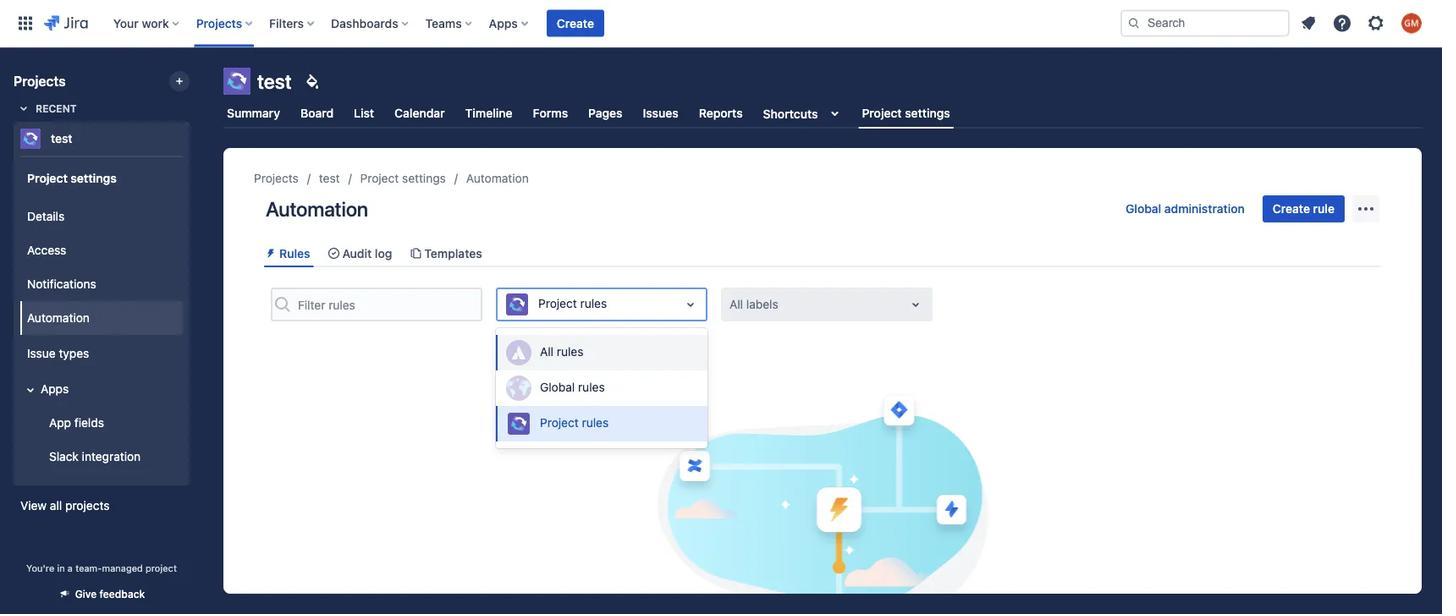 Task type: describe. For each thing, give the bounding box(es) containing it.
access link
[[20, 234, 183, 267]]

rules down the global rules
[[582, 416, 609, 430]]

types
[[59, 347, 89, 361]]

calendar link
[[391, 98, 448, 129]]

1 horizontal spatial settings
[[402, 171, 446, 185]]

details
[[27, 210, 65, 223]]

pages
[[588, 106, 622, 120]]

primary element
[[10, 0, 1120, 47]]

no rules set up yet image
[[655, 388, 991, 614]]

issue
[[27, 347, 56, 361]]

automation for notifications
[[27, 311, 90, 325]]

1 vertical spatial projects
[[14, 73, 66, 89]]

project up all rules
[[538, 297, 577, 311]]

audit log
[[342, 246, 392, 260]]

you're
[[26, 563, 54, 574]]

apps button
[[20, 372, 183, 406]]

all for all labels
[[729, 298, 743, 312]]

your work button
[[108, 10, 186, 37]]

2 horizontal spatial project settings
[[862, 106, 950, 120]]

expand image
[[20, 380, 41, 400]]

tab list containing rules
[[257, 239, 1388, 268]]

settings image
[[1366, 13, 1386, 33]]

list link
[[350, 98, 378, 129]]

all for all rules
[[540, 345, 554, 359]]

add to starred image
[[184, 129, 205, 149]]

reports link
[[695, 98, 746, 129]]

details link
[[20, 200, 183, 234]]

apps inside button
[[41, 382, 69, 396]]

automation link for notifications
[[20, 301, 183, 335]]

view all projects link
[[14, 491, 190, 521]]

reports
[[699, 106, 743, 120]]

project settings link
[[360, 168, 446, 189]]

Search field
[[1120, 10, 1290, 37]]

feedback
[[99, 589, 145, 600]]

global administration link
[[1115, 195, 1255, 223]]

labels
[[746, 298, 778, 312]]

shortcuts button
[[760, 98, 848, 129]]

slack integration
[[49, 450, 141, 464]]

you're in a team-managed project
[[26, 563, 177, 574]]

slack
[[49, 450, 79, 464]]

0 vertical spatial project rules
[[538, 297, 607, 311]]

global rules
[[540, 381, 605, 395]]

dashboards
[[331, 16, 398, 30]]

calendar
[[394, 106, 445, 120]]

a
[[68, 563, 73, 574]]

0 vertical spatial test link
[[14, 122, 183, 156]]

teams
[[425, 16, 462, 30]]

list
[[354, 106, 374, 120]]

project
[[146, 563, 177, 574]]

managed
[[102, 563, 143, 574]]

global administration
[[1126, 202, 1245, 216]]

2 horizontal spatial settings
[[905, 106, 950, 120]]

create rule
[[1273, 202, 1335, 216]]

all labels
[[729, 298, 778, 312]]

access
[[27, 243, 66, 257]]

projects
[[65, 499, 110, 513]]

appswitcher icon image
[[15, 13, 36, 33]]

recent
[[36, 102, 77, 114]]

summary link
[[223, 98, 283, 129]]

audit log image
[[327, 247, 341, 260]]

filters button
[[264, 10, 321, 37]]

issues
[[643, 106, 678, 120]]

templates
[[424, 246, 482, 260]]

group containing details
[[17, 195, 183, 479]]

in
[[57, 563, 65, 574]]

1 open image from the left
[[680, 295, 701, 315]]

board
[[300, 106, 334, 120]]

project inside tab list
[[862, 106, 902, 120]]



Task type: locate. For each thing, give the bounding box(es) containing it.
project right shortcuts popup button at top right
[[862, 106, 902, 120]]

0 horizontal spatial all
[[540, 345, 554, 359]]

fields
[[74, 416, 104, 430]]

0 horizontal spatial project settings
[[27, 171, 117, 185]]

teams button
[[420, 10, 479, 37]]

global inside global administration link
[[1126, 202, 1161, 216]]

projects down summary link
[[254, 171, 299, 185]]

dashboards button
[[326, 10, 415, 37]]

apps up app
[[41, 382, 69, 396]]

projects for "projects" link
[[254, 171, 299, 185]]

project settings
[[862, 106, 950, 120], [27, 171, 117, 185], [360, 171, 446, 185]]

1 horizontal spatial automation
[[266, 197, 368, 221]]

test left set background color icon
[[257, 69, 292, 93]]

global down all rules
[[540, 381, 575, 395]]

test link
[[14, 122, 183, 156], [319, 168, 340, 189]]

2 vertical spatial automation
[[27, 311, 90, 325]]

global for global rules
[[540, 381, 575, 395]]

view
[[20, 499, 47, 513]]

0 vertical spatial global
[[1126, 202, 1161, 216]]

automation down the notifications
[[27, 311, 90, 325]]

all left labels
[[729, 298, 743, 312]]

0 horizontal spatial automation link
[[20, 301, 183, 335]]

Filter rules field
[[293, 290, 481, 320]]

your
[[113, 16, 139, 30]]

2 vertical spatial test
[[319, 171, 340, 185]]

work
[[142, 16, 169, 30]]

open image
[[680, 295, 701, 315], [905, 295, 926, 315]]

give feedback button
[[48, 581, 155, 608]]

your work
[[113, 16, 169, 30]]

1 vertical spatial test link
[[319, 168, 340, 189]]

projects button
[[191, 10, 259, 37]]

rules up the global rules
[[557, 345, 583, 359]]

collapse recent projects image
[[14, 98, 34, 118]]

2 horizontal spatial test
[[319, 171, 340, 185]]

integration
[[82, 450, 141, 464]]

create right apps popup button
[[557, 16, 594, 30]]

banner containing your work
[[0, 0, 1442, 47]]

rules image
[[264, 247, 278, 260]]

forms
[[533, 106, 568, 120]]

1 vertical spatial test
[[51, 132, 72, 146]]

project down the global rules
[[540, 416, 579, 430]]

issues link
[[639, 98, 682, 129]]

automation link for project settings
[[466, 168, 529, 189]]

all rules
[[540, 345, 583, 359]]

apps button
[[484, 10, 535, 37]]

summary
[[227, 106, 280, 120]]

2 open image from the left
[[905, 295, 926, 315]]

create rule button
[[1263, 195, 1345, 223]]

1 horizontal spatial create
[[1273, 202, 1310, 216]]

rules
[[580, 297, 607, 311], [557, 345, 583, 359], [578, 381, 605, 395], [582, 416, 609, 430]]

projects link
[[254, 168, 299, 189]]

0 horizontal spatial test link
[[14, 122, 183, 156]]

apps inside popup button
[[489, 16, 518, 30]]

project up details
[[27, 171, 68, 185]]

help image
[[1332, 13, 1352, 33]]

1 horizontal spatial open image
[[905, 295, 926, 315]]

view all projects
[[20, 499, 110, 513]]

apps
[[489, 16, 518, 30], [41, 382, 69, 396]]

timeline link
[[462, 98, 516, 129]]

0 horizontal spatial settings
[[71, 171, 117, 185]]

1 group from the top
[[17, 156, 183, 484]]

0 horizontal spatial apps
[[41, 382, 69, 396]]

projects
[[196, 16, 242, 30], [14, 73, 66, 89], [254, 171, 299, 185]]

automation up audit log icon
[[266, 197, 368, 221]]

filters
[[269, 16, 304, 30]]

settings
[[905, 106, 950, 120], [71, 171, 117, 185], [402, 171, 446, 185]]

set background color image
[[302, 71, 322, 91]]

all
[[729, 298, 743, 312], [540, 345, 554, 359]]

group containing project settings
[[17, 156, 183, 484]]

pages link
[[585, 98, 626, 129]]

issue types link
[[20, 335, 183, 372]]

1 horizontal spatial all
[[729, 298, 743, 312]]

templates image
[[409, 247, 423, 260]]

team-
[[75, 563, 102, 574]]

test link down recent
[[14, 122, 183, 156]]

all up the global rules
[[540, 345, 554, 359]]

issue types
[[27, 347, 89, 361]]

notifications
[[27, 277, 96, 291]]

global left administration
[[1126, 202, 1161, 216]]

automation link down timeline link
[[466, 168, 529, 189]]

create for create
[[557, 16, 594, 30]]

test down recent
[[51, 132, 72, 146]]

1 vertical spatial automation link
[[20, 301, 183, 335]]

forms link
[[529, 98, 571, 129]]

actions image
[[1356, 199, 1376, 219]]

1 vertical spatial all
[[540, 345, 554, 359]]

automation
[[466, 171, 529, 185], [266, 197, 368, 221], [27, 311, 90, 325]]

notifications link
[[20, 267, 183, 301]]

all
[[50, 499, 62, 513]]

your profile and settings image
[[1401, 13, 1422, 33]]

project settings inside group
[[27, 171, 117, 185]]

board link
[[297, 98, 337, 129]]

2 group from the top
[[17, 195, 183, 479]]

give
[[75, 589, 97, 600]]

create for create rule
[[1273, 202, 1310, 216]]

projects for projects 'dropdown button'
[[196, 16, 242, 30]]

app fields
[[49, 416, 104, 430]]

0 horizontal spatial create
[[557, 16, 594, 30]]

0 vertical spatial automation
[[466, 171, 529, 185]]

group
[[17, 156, 183, 484], [17, 195, 183, 479]]

0 horizontal spatial projects
[[14, 73, 66, 89]]

1 horizontal spatial apps
[[489, 16, 518, 30]]

0 horizontal spatial test
[[51, 132, 72, 146]]

1 vertical spatial automation
[[266, 197, 368, 221]]

project rules down the global rules
[[540, 416, 609, 430]]

1 horizontal spatial test
[[257, 69, 292, 93]]

test link right "projects" link
[[319, 168, 340, 189]]

automation link up types
[[20, 301, 183, 335]]

banner
[[0, 0, 1442, 47]]

project rules up all rules
[[538, 297, 607, 311]]

create inside "button"
[[557, 16, 594, 30]]

0 vertical spatial all
[[729, 298, 743, 312]]

project down 'list' link
[[360, 171, 399, 185]]

2 vertical spatial projects
[[254, 171, 299, 185]]

create button
[[547, 10, 604, 37]]

1 horizontal spatial project settings
[[360, 171, 446, 185]]

1 vertical spatial apps
[[41, 382, 69, 396]]

rules down all rules
[[578, 381, 605, 395]]

slack integration link
[[30, 440, 183, 474]]

1 horizontal spatial global
[[1126, 202, 1161, 216]]

apps right teams dropdown button on the top left of page
[[489, 16, 518, 30]]

tab list containing summary
[[213, 98, 1432, 129]]

automation link
[[466, 168, 529, 189], [20, 301, 183, 335]]

create inside button
[[1273, 202, 1310, 216]]

administration
[[1164, 202, 1245, 216]]

create left rule
[[1273, 202, 1310, 216]]

project settings for project settings link
[[360, 171, 446, 185]]

jira image
[[44, 13, 88, 33], [44, 13, 88, 33]]

2 horizontal spatial automation
[[466, 171, 529, 185]]

0 horizontal spatial automation
[[27, 311, 90, 325]]

notifications image
[[1298, 13, 1318, 33]]

global
[[1126, 202, 1161, 216], [540, 381, 575, 395]]

app
[[49, 416, 71, 430]]

project inside group
[[27, 171, 68, 185]]

1 vertical spatial tab list
[[257, 239, 1388, 268]]

log
[[375, 246, 392, 260]]

app fields link
[[30, 406, 183, 440]]

projects right work
[[196, 16, 242, 30]]

audit
[[342, 246, 372, 260]]

tab list
[[213, 98, 1432, 129], [257, 239, 1388, 268]]

rules
[[279, 246, 310, 260]]

timeline
[[465, 106, 512, 120]]

1 horizontal spatial automation link
[[466, 168, 529, 189]]

1 vertical spatial global
[[540, 381, 575, 395]]

rules up all rules
[[580, 297, 607, 311]]

1 vertical spatial project rules
[[540, 416, 609, 430]]

0 horizontal spatial open image
[[680, 295, 701, 315]]

rule
[[1313, 202, 1335, 216]]

test
[[257, 69, 292, 93], [51, 132, 72, 146], [319, 171, 340, 185]]

projects up collapse recent projects image
[[14, 73, 66, 89]]

give feedback
[[75, 589, 145, 600]]

automation for project settings
[[466, 171, 529, 185]]

2 horizontal spatial projects
[[254, 171, 299, 185]]

project
[[862, 106, 902, 120], [27, 171, 68, 185], [360, 171, 399, 185], [538, 297, 577, 311], [540, 416, 579, 430]]

test right "projects" link
[[319, 171, 340, 185]]

0 vertical spatial apps
[[489, 16, 518, 30]]

0 vertical spatial tab list
[[213, 98, 1432, 129]]

1 horizontal spatial test link
[[319, 168, 340, 189]]

create project image
[[173, 74, 186, 88]]

projects inside 'dropdown button'
[[196, 16, 242, 30]]

automation down timeline link
[[466, 171, 529, 185]]

project rules
[[538, 297, 607, 311], [540, 416, 609, 430]]

global for global administration
[[1126, 202, 1161, 216]]

0 vertical spatial projects
[[196, 16, 242, 30]]

0 vertical spatial create
[[557, 16, 594, 30]]

1 horizontal spatial projects
[[196, 16, 242, 30]]

create
[[557, 16, 594, 30], [1273, 202, 1310, 216]]

project settings for group containing project settings
[[27, 171, 117, 185]]

0 vertical spatial test
[[257, 69, 292, 93]]

0 horizontal spatial global
[[540, 381, 575, 395]]

1 vertical spatial create
[[1273, 202, 1310, 216]]

0 vertical spatial automation link
[[466, 168, 529, 189]]

shortcuts
[[763, 106, 818, 120]]

search image
[[1127, 17, 1141, 30]]



Task type: vqa. For each thing, say whether or not it's contained in the screenshot.
In-progress status popup button
no



